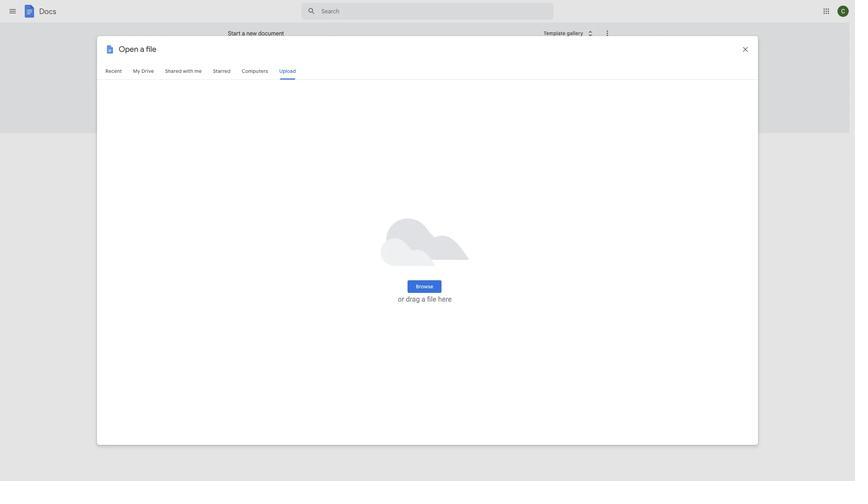 Task type: vqa. For each thing, say whether or not it's contained in the screenshot.
2023_la_survey_1_report Google Docs element for Aug
no



Task type: locate. For each thing, give the bounding box(es) containing it.
2 option from the left
[[282, 43, 334, 125]]

a
[[242, 30, 245, 37]]

option
[[225, 43, 276, 123], [282, 43, 334, 125], [340, 43, 391, 125], [397, 43, 448, 125], [454, 43, 505, 125], [511, 43, 562, 125], [568, 43, 619, 125]]

docs link
[[22, 4, 56, 20]]

list box
[[225, 42, 628, 134]]

template gallery button
[[539, 27, 599, 40]]

None search field
[[302, 3, 554, 20]]

gallery
[[567, 30, 584, 36]]

5 option from the left
[[454, 43, 505, 125]]

document
[[258, 30, 284, 37]]



Task type: describe. For each thing, give the bounding box(es) containing it.
template gallery
[[544, 30, 584, 36]]

docs
[[39, 6, 56, 16]]

7 option from the left
[[568, 43, 619, 125]]

start
[[228, 30, 241, 37]]

6 option from the left
[[511, 43, 562, 125]]

3 option from the left
[[340, 43, 391, 125]]

start a new document
[[228, 30, 284, 37]]

template
[[544, 30, 566, 36]]

search image
[[305, 4, 319, 18]]

4 option from the left
[[397, 43, 448, 125]]

start a new document heading
[[228, 22, 539, 45]]

1 option from the left
[[225, 43, 276, 123]]

new
[[247, 30, 257, 37]]



